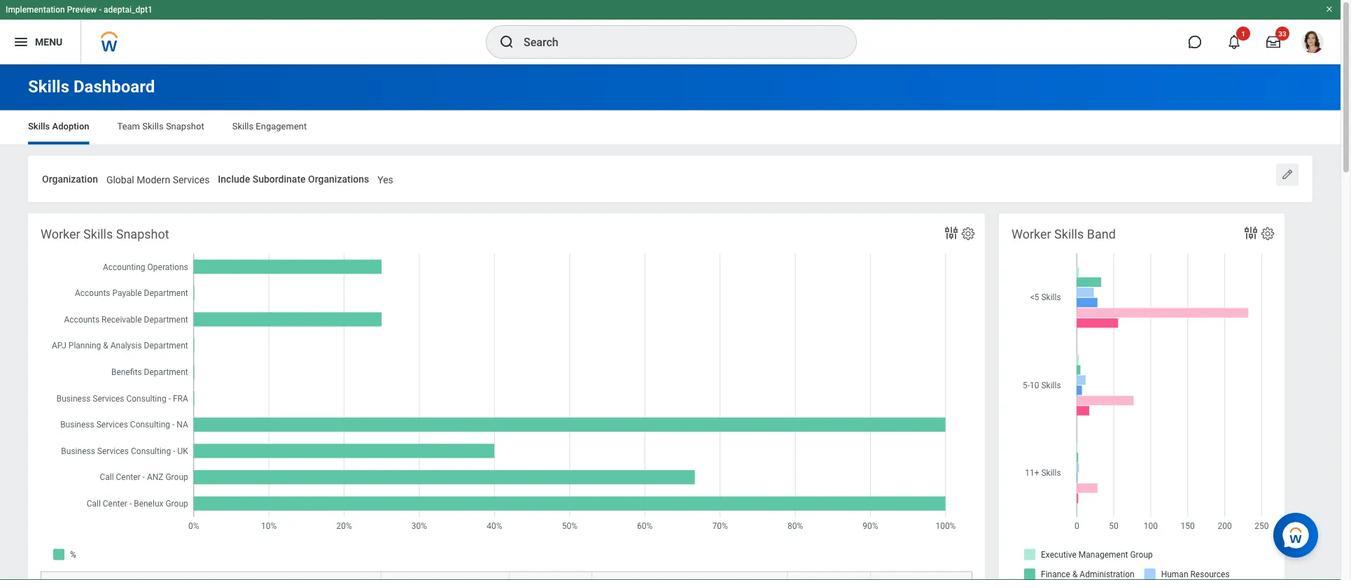 Task type: vqa. For each thing, say whether or not it's contained in the screenshot.
Include
yes



Task type: locate. For each thing, give the bounding box(es) containing it.
services
[[173, 174, 210, 186]]

include subordinate organizations element
[[378, 165, 393, 191]]

0 vertical spatial snapshot
[[166, 121, 204, 132]]

notifications large image
[[1228, 35, 1242, 49]]

33
[[1279, 29, 1287, 38]]

1 horizontal spatial configure and view chart data image
[[1243, 225, 1260, 242]]

1 horizontal spatial worker
[[1012, 227, 1052, 242]]

configure worker skills band image
[[1261, 226, 1276, 242]]

worker down organization
[[41, 227, 80, 242]]

menu banner
[[0, 0, 1341, 64]]

1 worker from the left
[[41, 227, 80, 242]]

configure and view chart data image left configure worker skills band image
[[1243, 225, 1260, 242]]

organization element
[[106, 165, 210, 191]]

tab list inside the skills dashboard 'main content'
[[14, 111, 1327, 145]]

column header
[[871, 572, 960, 581]]

snapshot
[[166, 121, 204, 132], [116, 227, 169, 242]]

implementation
[[6, 5, 65, 15]]

1 configure and view chart data image from the left
[[943, 225, 960, 242]]

profile logan mcneil image
[[1302, 31, 1324, 56]]

implementation preview -   adeptai_dpt1
[[6, 5, 153, 15]]

skills right team
[[142, 121, 164, 132]]

dashboard
[[74, 77, 155, 97]]

0 horizontal spatial worker
[[41, 227, 80, 242]]

worker
[[41, 227, 80, 242], [1012, 227, 1052, 242]]

2 worker from the left
[[1012, 227, 1052, 242]]

worker for worker skills band
[[1012, 227, 1052, 242]]

team skills snapshot
[[117, 121, 204, 132]]

tab list containing skills adoption
[[14, 111, 1327, 145]]

2 configure and view chart data image from the left
[[1243, 225, 1260, 242]]

team
[[117, 121, 140, 132]]

organizations
[[308, 173, 369, 185]]

engagement
[[256, 121, 307, 132]]

configure and view chart data image left configure worker skills snapshot icon
[[943, 225, 960, 242]]

snapshot up services
[[166, 121, 204, 132]]

33 button
[[1258, 27, 1290, 57]]

modern
[[137, 174, 170, 186]]

configure and view chart data image inside worker skills snapshot element
[[943, 225, 960, 242]]

configure and view chart data image for band
[[1243, 225, 1260, 242]]

snapshot down modern
[[116, 227, 169, 242]]

yes
[[378, 174, 393, 186]]

snapshot for worker skills snapshot
[[116, 227, 169, 242]]

1 vertical spatial snapshot
[[116, 227, 169, 242]]

worker right configure worker skills snapshot icon
[[1012, 227, 1052, 242]]

tab list
[[14, 111, 1327, 145]]

skills
[[28, 77, 69, 97], [28, 121, 50, 132], [142, 121, 164, 132], [232, 121, 254, 132], [83, 227, 113, 242], [1055, 227, 1084, 242]]

snapshot for team skills snapshot
[[166, 121, 204, 132]]

configure and view chart data image
[[943, 225, 960, 242], [1243, 225, 1260, 242]]

0 horizontal spatial configure and view chart data image
[[943, 225, 960, 242]]



Task type: describe. For each thing, give the bounding box(es) containing it.
search image
[[499, 34, 515, 50]]

global
[[106, 174, 134, 186]]

Search Workday  search field
[[524, 27, 828, 57]]

Global Modern Services text field
[[106, 166, 210, 190]]

band
[[1087, 227, 1116, 242]]

subordinate
[[253, 173, 306, 185]]

skills adoption
[[28, 121, 89, 132]]

configure and view chart data image for snapshot
[[943, 225, 960, 242]]

skills dashboard main content
[[0, 64, 1341, 581]]

adeptai_dpt1
[[104, 5, 153, 15]]

adoption
[[52, 121, 89, 132]]

include
[[218, 173, 250, 185]]

worker skills snapshot
[[41, 227, 169, 242]]

configure worker skills snapshot image
[[961, 226, 976, 242]]

menu
[[35, 36, 62, 48]]

1
[[1242, 29, 1246, 38]]

worker for worker skills snapshot
[[41, 227, 80, 242]]

edit image
[[1281, 168, 1295, 182]]

preview
[[67, 5, 97, 15]]

-
[[99, 5, 102, 15]]

menu button
[[0, 20, 81, 64]]

justify image
[[13, 34, 29, 50]]

worker skills snapshot element
[[28, 214, 985, 581]]

column header inside worker skills snapshot element
[[871, 572, 960, 581]]

skills up skills adoption
[[28, 77, 69, 97]]

skills left adoption
[[28, 121, 50, 132]]

skills down global
[[83, 227, 113, 242]]

worker skills band element
[[999, 214, 1285, 581]]

1 button
[[1219, 27, 1251, 57]]

skills engagement
[[232, 121, 307, 132]]

skills left band
[[1055, 227, 1084, 242]]

inbox large image
[[1267, 35, 1281, 49]]

close environment banner image
[[1326, 5, 1334, 13]]

global modern services
[[106, 174, 210, 186]]

include subordinate organizations
[[218, 173, 369, 185]]

skills dashboard
[[28, 77, 155, 97]]

organization
[[42, 173, 98, 185]]

Yes text field
[[378, 166, 393, 190]]

worker skills band
[[1012, 227, 1116, 242]]

skills left engagement
[[232, 121, 254, 132]]



